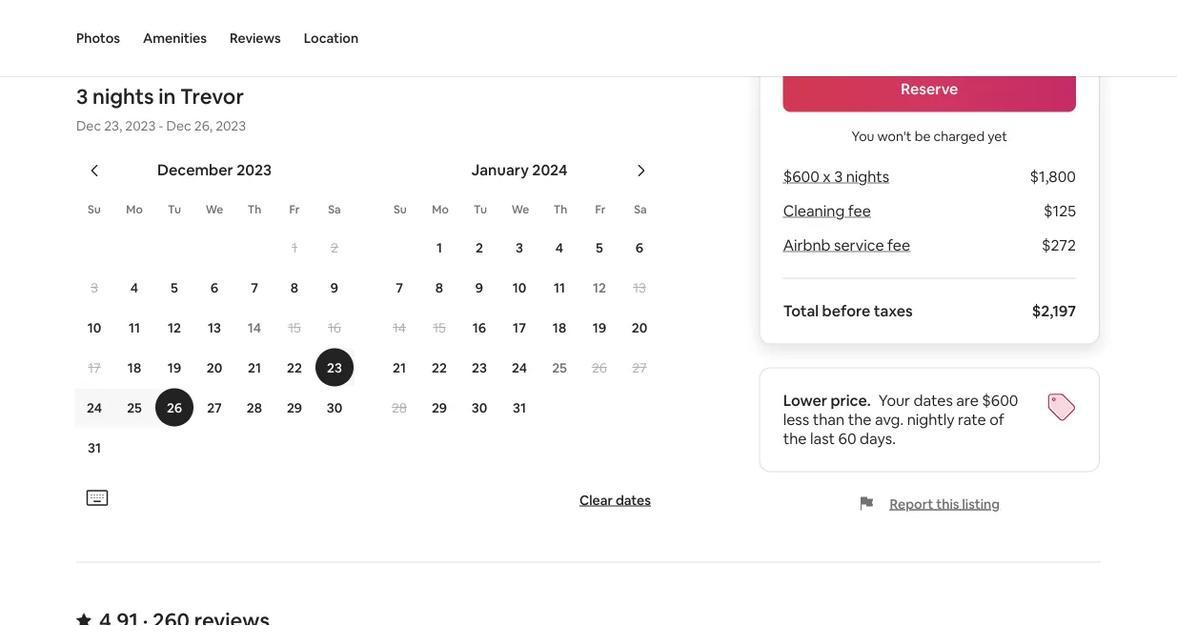 Task type: locate. For each thing, give the bounding box(es) containing it.
1 horizontal spatial sa
[[634, 202, 647, 217]]

1 we from the left
[[206, 202, 223, 217]]

we down january 2024
[[512, 202, 529, 217]]

0 vertical spatial 27
[[632, 359, 647, 376]]

1 button
[[274, 229, 315, 267], [419, 229, 459, 267]]

3 nights in trevor dec 23, 2023 - dec 26, 2023
[[76, 83, 246, 134]]

2 22 from the left
[[432, 359, 447, 376]]

we down december 2023
[[206, 202, 223, 217]]

15
[[288, 319, 301, 336], [433, 319, 446, 336]]

0 vertical spatial 11 button
[[539, 269, 579, 307]]

31
[[513, 399, 526, 416], [88, 439, 101, 456]]

0 horizontal spatial 16 button
[[315, 309, 355, 347]]

19
[[593, 319, 606, 336], [168, 359, 181, 376]]

19 for leftmost 19 button
[[168, 359, 181, 376]]

20
[[632, 319, 647, 336], [207, 359, 222, 376]]

2023
[[125, 117, 156, 134], [216, 117, 246, 134], [237, 160, 272, 180]]

0 horizontal spatial 25 button
[[114, 389, 154, 427]]

fr
[[289, 202, 300, 217], [595, 202, 606, 217]]

amenities
[[143, 30, 207, 47]]

2 22 button from the left
[[419, 349, 459, 387]]

1 horizontal spatial 30
[[472, 399, 487, 416]]

1 vertical spatial 10 button
[[74, 309, 114, 347]]

10 button
[[499, 269, 539, 307], [74, 309, 114, 347]]

0 horizontal spatial 2 button
[[315, 229, 355, 267]]

8
[[291, 279, 298, 296], [435, 279, 443, 296]]

won't
[[877, 128, 912, 145]]

service
[[834, 236, 884, 256]]

0 horizontal spatial 30 button
[[315, 389, 355, 427]]

7
[[251, 279, 258, 296], [396, 279, 403, 296]]

1 vertical spatial dates
[[616, 492, 651, 509]]

21 for 1st 21 button from right
[[393, 359, 406, 376]]

2 30 from the left
[[472, 399, 487, 416]]

1 horizontal spatial 15
[[433, 319, 446, 336]]

$600 left x
[[783, 168, 820, 187]]

22 for first 22 button from the right
[[432, 359, 447, 376]]

be
[[915, 128, 931, 145]]

1 horizontal spatial 17
[[513, 319, 526, 336]]

1 29 from the left
[[287, 399, 302, 416]]

dec
[[76, 117, 101, 134], [166, 117, 191, 134]]

29 button
[[274, 389, 315, 427], [419, 389, 459, 427]]

2 23 button from the left
[[459, 349, 499, 387]]

nightly
[[907, 411, 955, 430]]

1 horizontal spatial 14 button
[[379, 309, 419, 347]]

22 button
[[274, 349, 315, 387], [419, 349, 459, 387]]

1 vertical spatial 24 button
[[74, 389, 114, 427]]

1 su from the left
[[88, 202, 101, 217]]

calendar application
[[53, 140, 1177, 484]]

1 horizontal spatial 3 button
[[499, 229, 539, 267]]

0 horizontal spatial 7 button
[[234, 269, 274, 307]]

0 horizontal spatial 8
[[291, 279, 298, 296]]

1 7 button from the left
[[234, 269, 274, 307]]

0 horizontal spatial 21
[[248, 359, 261, 376]]

0 horizontal spatial 7
[[251, 279, 258, 296]]

this
[[936, 496, 959, 513]]

th down 2024
[[554, 202, 567, 217]]

1 2 button from the left
[[315, 229, 355, 267]]

1 horizontal spatial su
[[394, 202, 407, 217]]

1 horizontal spatial 12 button
[[579, 269, 620, 307]]

1 vertical spatial $600
[[982, 392, 1018, 411]]

0 horizontal spatial 4
[[130, 279, 138, 296]]

0 horizontal spatial 19
[[168, 359, 181, 376]]

9 button
[[315, 269, 355, 307], [459, 269, 499, 307]]

0 horizontal spatial 6
[[210, 279, 218, 296]]

23
[[327, 359, 342, 376], [472, 359, 487, 376]]

3 inside 3 nights in trevor dec 23, 2023 - dec 26, 2023
[[76, 83, 88, 110]]

1 vertical spatial 27
[[207, 399, 222, 416]]

fee right service
[[887, 236, 910, 256]]

31 button
[[499, 389, 539, 427], [74, 429, 114, 467]]

26,
[[194, 117, 213, 134]]

1 vertical spatial 25 button
[[114, 389, 154, 427]]

0 horizontal spatial fr
[[289, 202, 300, 217]]

20 for bottommost 20 button
[[207, 359, 222, 376]]

1 horizontal spatial 23 button
[[459, 349, 499, 387]]

29 for 2nd 29 button
[[432, 399, 447, 416]]

1 horizontal spatial 13
[[633, 279, 646, 296]]

dates inside button
[[616, 492, 651, 509]]

1 horizontal spatial 1
[[437, 239, 442, 256]]

0 horizontal spatial 14 button
[[234, 309, 274, 347]]

su
[[88, 202, 101, 217], [394, 202, 407, 217]]

your
[[879, 392, 910, 411]]

13
[[633, 279, 646, 296], [208, 319, 221, 336]]

1 vertical spatial 19 button
[[154, 349, 194, 387]]

2 mo from the left
[[432, 202, 449, 217]]

15 for 1st 15 button from the left
[[288, 319, 301, 336]]

1 tu from the left
[[168, 202, 181, 217]]

0 horizontal spatial 13 button
[[194, 309, 234, 347]]

2023 right 26,
[[216, 117, 246, 134]]

2 1 button from the left
[[419, 229, 459, 267]]

1 15 button from the left
[[274, 309, 315, 347]]

1 vertical spatial 6 button
[[194, 269, 234, 307]]

tu down 'january'
[[474, 202, 487, 217]]

5 button
[[579, 229, 620, 267], [154, 269, 194, 307]]

1 8 from the left
[[291, 279, 298, 296]]

4
[[556, 239, 563, 256], [130, 279, 138, 296]]

nights inside 3 nights in trevor dec 23, 2023 - dec 26, 2023
[[93, 83, 154, 110]]

2 tu from the left
[[474, 202, 487, 217]]

1 horizontal spatial mo
[[432, 202, 449, 217]]

2 1 from the left
[[437, 239, 442, 256]]

1 22 from the left
[[287, 359, 302, 376]]

2 29 from the left
[[432, 399, 447, 416]]

dates left are
[[914, 392, 953, 411]]

x
[[823, 168, 831, 187]]

12
[[593, 279, 606, 296], [168, 319, 181, 336]]

1 vertical spatial 20 button
[[194, 349, 234, 387]]

1 horizontal spatial 15 button
[[419, 309, 459, 347]]

1 horizontal spatial th
[[554, 202, 567, 217]]

11 button
[[539, 269, 579, 307], [114, 309, 154, 347]]

10
[[512, 279, 526, 296], [87, 319, 101, 336]]

0 vertical spatial 5 button
[[579, 229, 620, 267]]

1 16 from the left
[[328, 319, 341, 336]]

listing
[[962, 496, 1000, 513]]

27 for topmost 27 button
[[632, 359, 647, 376]]

clear
[[579, 492, 613, 509]]

0 horizontal spatial 1
[[292, 239, 297, 256]]

0 horizontal spatial 17
[[88, 359, 101, 376]]

0 vertical spatial 3 button
[[499, 229, 539, 267]]

0 vertical spatial 6
[[636, 239, 643, 256]]

24
[[512, 359, 527, 376], [87, 399, 102, 416]]

0 horizontal spatial 31 button
[[74, 429, 114, 467]]

the left avg.
[[848, 411, 872, 430]]

15 button
[[274, 309, 315, 347], [419, 309, 459, 347]]

16 for first 16 button from right
[[473, 319, 486, 336]]

29
[[287, 399, 302, 416], [432, 399, 447, 416]]

1 1 button from the left
[[274, 229, 315, 267]]

2 7 button from the left
[[379, 269, 419, 307]]

26
[[592, 359, 607, 376], [167, 399, 182, 416]]

1 horizontal spatial 10 button
[[499, 269, 539, 307]]

0 horizontal spatial 8 button
[[274, 269, 315, 307]]

1 horizontal spatial 4
[[556, 239, 563, 256]]

20 button
[[620, 309, 660, 347], [194, 349, 234, 387]]

1 vertical spatial 19
[[168, 359, 181, 376]]

2 fr from the left
[[595, 202, 606, 217]]

27 button
[[620, 349, 660, 387], [194, 389, 234, 427]]

4 for topmost 4 button
[[556, 239, 563, 256]]

0 horizontal spatial 12 button
[[154, 309, 194, 347]]

17 button
[[499, 309, 539, 347], [74, 349, 114, 387]]

taxes
[[874, 302, 913, 322]]

2 9 from the left
[[475, 279, 483, 296]]

8 button
[[274, 269, 315, 307], [419, 269, 459, 307]]

0 vertical spatial 5
[[596, 239, 603, 256]]

nights
[[93, 83, 154, 110], [846, 168, 889, 187]]

30 for second 30 'button' from right
[[327, 399, 342, 416]]

2 16 from the left
[[473, 319, 486, 336]]

20 for the topmost 20 button
[[632, 319, 647, 336]]

0 vertical spatial 4 button
[[539, 229, 579, 267]]

dec right '-'
[[166, 117, 191, 134]]

1 2 from the left
[[331, 239, 338, 256]]

27
[[632, 359, 647, 376], [207, 399, 222, 416]]

19 for top 19 button
[[593, 319, 606, 336]]

17 for the top 17 button
[[513, 319, 526, 336]]

2 7 from the left
[[396, 279, 403, 296]]

30 for 1st 30 'button' from right
[[472, 399, 487, 416]]

2 9 button from the left
[[459, 269, 499, 307]]

3 button
[[499, 229, 539, 267], [74, 269, 114, 307]]

1 horizontal spatial 16
[[473, 319, 486, 336]]

25
[[552, 359, 567, 376], [127, 399, 142, 416]]

the left last
[[783, 430, 807, 449]]

december
[[157, 160, 233, 180]]

0 horizontal spatial 22 button
[[274, 349, 315, 387]]

0 horizontal spatial 2
[[331, 239, 338, 256]]

1 14 from the left
[[248, 319, 261, 336]]

0 horizontal spatial 23
[[327, 359, 342, 376]]

charged
[[934, 128, 985, 145]]

1 horizontal spatial tu
[[474, 202, 487, 217]]

0 vertical spatial 4
[[556, 239, 563, 256]]

1 vertical spatial 4
[[130, 279, 138, 296]]

0 horizontal spatial 26
[[167, 399, 182, 416]]

1 horizontal spatial we
[[512, 202, 529, 217]]

1 for december 2023
[[292, 239, 297, 256]]

0 horizontal spatial 19 button
[[154, 349, 194, 387]]

tu down december
[[168, 202, 181, 217]]

2 for january 2024
[[476, 239, 483, 256]]

1 horizontal spatial 20 button
[[620, 309, 660, 347]]

total
[[783, 302, 819, 322]]

1 horizontal spatial fr
[[595, 202, 606, 217]]

dates right clear
[[616, 492, 651, 509]]

th down december 2023
[[248, 202, 261, 217]]

0 horizontal spatial 21 button
[[234, 349, 274, 387]]

0 horizontal spatial 28 button
[[234, 389, 274, 427]]

1 28 from the left
[[247, 399, 262, 416]]

1 vertical spatial 11 button
[[114, 309, 154, 347]]

fee
[[848, 202, 871, 221], [887, 236, 910, 256]]

0 horizontal spatial 28
[[247, 399, 262, 416]]

1 horizontal spatial 28 button
[[379, 389, 419, 427]]

1 horizontal spatial 22 button
[[419, 349, 459, 387]]

0 horizontal spatial 23 button
[[315, 349, 355, 387]]

1 horizontal spatial 25 button
[[539, 349, 579, 387]]

dates inside your dates are $600 less than the avg. nightly rate of the last 60 days.
[[914, 392, 953, 411]]

13 button
[[620, 269, 660, 307], [194, 309, 234, 347]]

price.
[[831, 392, 871, 411]]

1 vertical spatial 24
[[87, 399, 102, 416]]

2 8 from the left
[[435, 279, 443, 296]]

fee up service
[[848, 202, 871, 221]]

2023 inside calendar application
[[237, 160, 272, 180]]

reserve
[[901, 80, 958, 99]]

21
[[248, 359, 261, 376], [393, 359, 406, 376]]

2023 right december
[[237, 160, 272, 180]]

trevor
[[180, 83, 244, 110]]

2 2 button from the left
[[459, 229, 499, 267]]

nights up the 23,
[[93, 83, 154, 110]]

2 2 from the left
[[476, 239, 483, 256]]

1 21 from the left
[[248, 359, 261, 376]]

2 th from the left
[[554, 202, 567, 217]]

sa
[[328, 202, 341, 217], [634, 202, 647, 217]]

4 for leftmost 4 button
[[130, 279, 138, 296]]

2 21 from the left
[[393, 359, 406, 376]]

21 button
[[234, 349, 274, 387], [379, 349, 419, 387]]

1 30 from the left
[[327, 399, 342, 416]]

the
[[848, 411, 872, 430], [783, 430, 807, 449]]

3
[[76, 83, 88, 110], [834, 168, 843, 187], [516, 239, 523, 256], [91, 279, 98, 296]]

nights right x
[[846, 168, 889, 187]]

18 button
[[539, 309, 579, 347], [114, 349, 154, 387]]

22
[[287, 359, 302, 376], [432, 359, 447, 376]]

0 vertical spatial 13 button
[[620, 269, 660, 307]]

1 horizontal spatial 17 button
[[499, 309, 539, 347]]

1 vertical spatial 12
[[168, 319, 181, 336]]

1 horizontal spatial 9
[[475, 279, 483, 296]]

28 button
[[234, 389, 274, 427], [379, 389, 419, 427]]

7 button
[[234, 269, 274, 307], [379, 269, 419, 307]]

28
[[247, 399, 262, 416], [392, 399, 407, 416]]

9
[[331, 279, 338, 296], [475, 279, 483, 296]]

2 button for january 2024
[[459, 229, 499, 267]]

6
[[636, 239, 643, 256], [210, 279, 218, 296]]

we
[[206, 202, 223, 217], [512, 202, 529, 217]]

$600 inside your dates are $600 less than the avg. nightly rate of the last 60 days.
[[982, 392, 1018, 411]]

2 su from the left
[[394, 202, 407, 217]]

rate
[[958, 411, 986, 430]]

0 horizontal spatial dates
[[616, 492, 651, 509]]

2 16 button from the left
[[459, 309, 499, 347]]

1 1 from the left
[[292, 239, 297, 256]]

$600 right are
[[982, 392, 1018, 411]]

1 horizontal spatial 4 button
[[539, 229, 579, 267]]

mo
[[126, 202, 143, 217], [432, 202, 449, 217]]

1 vertical spatial 27 button
[[194, 389, 234, 427]]

1 15 from the left
[[288, 319, 301, 336]]

dec left the 23,
[[76, 117, 101, 134]]

2 button
[[315, 229, 355, 267], [459, 229, 499, 267]]

$2,197
[[1032, 302, 1076, 322]]

0 horizontal spatial mo
[[126, 202, 143, 217]]

4 button
[[539, 229, 579, 267], [114, 269, 154, 307]]

0 vertical spatial 18 button
[[539, 309, 579, 347]]

0 horizontal spatial 25
[[127, 399, 142, 416]]

8 for first the 8 'button' from the left
[[291, 279, 298, 296]]

1 horizontal spatial dates
[[914, 392, 953, 411]]

1 9 from the left
[[331, 279, 338, 296]]

15 for first 15 button from the right
[[433, 319, 446, 336]]

2 15 from the left
[[433, 319, 446, 336]]

30 button
[[315, 389, 355, 427], [459, 389, 499, 427]]



Task type: describe. For each thing, give the bounding box(es) containing it.
29 for 2nd 29 button from right
[[287, 399, 302, 416]]

airbnb service fee button
[[783, 236, 910, 256]]

2 28 button from the left
[[379, 389, 419, 427]]

0 horizontal spatial 3 button
[[74, 269, 114, 307]]

1 th from the left
[[248, 202, 261, 217]]

21 for 2nd 21 button from right
[[248, 359, 261, 376]]

0 vertical spatial 17 button
[[499, 309, 539, 347]]

1 horizontal spatial 26
[[592, 359, 607, 376]]

1 horizontal spatial 18
[[553, 319, 566, 336]]

1 fr from the left
[[289, 202, 300, 217]]

of
[[990, 411, 1004, 430]]

1 vertical spatial 31 button
[[74, 429, 114, 467]]

2 14 button from the left
[[379, 309, 419, 347]]

2024
[[532, 160, 567, 180]]

you
[[852, 128, 874, 145]]

january 2024
[[471, 160, 567, 180]]

17 for 17 button to the left
[[88, 359, 101, 376]]

10 for the bottommost 10 button
[[87, 319, 101, 336]]

0 vertical spatial 19 button
[[579, 309, 620, 347]]

$272
[[1042, 236, 1076, 256]]

0 vertical spatial fee
[[848, 202, 871, 221]]

0 vertical spatial 24
[[512, 359, 527, 376]]

0 horizontal spatial 18 button
[[114, 349, 154, 387]]

10 for the top 10 button
[[512, 279, 526, 296]]

0 horizontal spatial 4 button
[[114, 269, 154, 307]]

1 horizontal spatial the
[[848, 411, 872, 430]]

-
[[159, 117, 164, 134]]

january
[[471, 160, 529, 180]]

1 14 button from the left
[[234, 309, 274, 347]]

cleaning
[[783, 202, 845, 221]]

report this listing
[[890, 496, 1000, 513]]

$125
[[1044, 202, 1076, 221]]

1 dec from the left
[[76, 117, 101, 134]]

1 30 button from the left
[[315, 389, 355, 427]]

1 horizontal spatial fee
[[887, 236, 910, 256]]

1 sa from the left
[[328, 202, 341, 217]]

1 horizontal spatial 5
[[596, 239, 603, 256]]

2 we from the left
[[512, 202, 529, 217]]

1 29 button from the left
[[274, 389, 315, 427]]

december 2023
[[157, 160, 272, 180]]

1 for january 2024
[[437, 239, 442, 256]]

2 28 from the left
[[392, 399, 407, 416]]

23,
[[104, 117, 122, 134]]

0 vertical spatial 26 button
[[579, 349, 620, 387]]

$1,800
[[1030, 168, 1076, 187]]

0 horizontal spatial 5
[[171, 279, 178, 296]]

less
[[783, 411, 809, 430]]

clear dates button
[[572, 484, 659, 516]]

yet
[[988, 128, 1007, 145]]

0 vertical spatial 13
[[633, 279, 646, 296]]

0 vertical spatial 12
[[593, 279, 606, 296]]

0 horizontal spatial the
[[783, 430, 807, 449]]

report this listing button
[[859, 496, 1000, 513]]

avg.
[[875, 411, 904, 430]]

22 for second 22 button from right
[[287, 359, 302, 376]]

2 sa from the left
[[634, 202, 647, 217]]

1 vertical spatial 12 button
[[154, 309, 194, 347]]

are
[[956, 392, 979, 411]]

2023 left '-'
[[125, 117, 156, 134]]

1 mo from the left
[[126, 202, 143, 217]]

0 vertical spatial 10 button
[[499, 269, 539, 307]]

1 7 from the left
[[251, 279, 258, 296]]

0 horizontal spatial $600
[[783, 168, 820, 187]]

0 horizontal spatial 11 button
[[114, 309, 154, 347]]

60
[[838, 430, 856, 449]]

lower price.
[[783, 392, 871, 411]]

2 for december 2023
[[331, 239, 338, 256]]

2 8 button from the left
[[419, 269, 459, 307]]

1 horizontal spatial 11 button
[[539, 269, 579, 307]]

0 horizontal spatial 12
[[168, 319, 181, 336]]

lower
[[783, 392, 827, 411]]

1 22 button from the left
[[274, 349, 315, 387]]

reserve button
[[783, 67, 1076, 113]]

1 23 from the left
[[327, 359, 342, 376]]

0 vertical spatial 25
[[552, 359, 567, 376]]

$600 x 3 nights
[[783, 168, 889, 187]]

cleaning fee button
[[783, 202, 871, 221]]

1 horizontal spatial 31 button
[[499, 389, 539, 427]]

2 21 button from the left
[[379, 349, 419, 387]]

0 horizontal spatial 24 button
[[74, 389, 114, 427]]

1 button for january 2024
[[419, 229, 459, 267]]

0 vertical spatial 11
[[554, 279, 565, 296]]

reviews
[[230, 30, 281, 47]]

airbnb service fee
[[783, 236, 910, 256]]

2 29 button from the left
[[419, 389, 459, 427]]

$600 x 3 nights button
[[783, 168, 889, 187]]

0 vertical spatial 24 button
[[499, 349, 539, 387]]

0 vertical spatial 6 button
[[620, 229, 660, 267]]

1 vertical spatial 26
[[167, 399, 182, 416]]

0 horizontal spatial 17 button
[[74, 349, 114, 387]]

last
[[810, 430, 835, 449]]

1 9 button from the left
[[315, 269, 355, 307]]

2 30 button from the left
[[459, 389, 499, 427]]

1 8 button from the left
[[274, 269, 315, 307]]

16 for first 16 button from the left
[[328, 319, 341, 336]]

1 16 button from the left
[[315, 309, 355, 347]]

airbnb
[[783, 236, 831, 256]]

report
[[890, 496, 933, 513]]

location button
[[304, 0, 359, 76]]

1 horizontal spatial 13 button
[[620, 269, 660, 307]]

than
[[813, 411, 845, 430]]

1 21 button from the left
[[234, 349, 274, 387]]

amenities button
[[143, 0, 207, 76]]

reviews button
[[230, 0, 281, 76]]

0 vertical spatial 12 button
[[579, 269, 620, 307]]

dates for your
[[914, 392, 953, 411]]

1 horizontal spatial 6
[[636, 239, 643, 256]]

1 vertical spatial 5 button
[[154, 269, 194, 307]]

cleaning fee
[[783, 202, 871, 221]]

0 vertical spatial 20 button
[[620, 309, 660, 347]]

1 vertical spatial nights
[[846, 168, 889, 187]]

total before taxes
[[783, 302, 913, 322]]

27 for the left 27 button
[[207, 399, 222, 416]]

1 vertical spatial 26 button
[[154, 389, 194, 427]]

2 button for december 2023
[[315, 229, 355, 267]]

2 dec from the left
[[166, 117, 191, 134]]

0 vertical spatial 27 button
[[620, 349, 660, 387]]

before
[[822, 302, 870, 322]]

2 23 from the left
[[472, 359, 487, 376]]

your dates are $600 less than the avg. nightly rate of the last 60 days.
[[783, 392, 1018, 449]]

0 horizontal spatial 27 button
[[194, 389, 234, 427]]

days.
[[860, 430, 896, 449]]

photos button
[[76, 0, 120, 76]]

1 vertical spatial 18
[[128, 359, 141, 376]]

8 for 2nd the 8 'button' from left
[[435, 279, 443, 296]]

1 vertical spatial 13
[[208, 319, 221, 336]]

photos
[[76, 30, 120, 47]]

2 14 from the left
[[393, 319, 406, 336]]

1 23 button from the left
[[315, 349, 355, 387]]

1 horizontal spatial 31
[[513, 399, 526, 416]]

location
[[304, 30, 359, 47]]

in
[[158, 83, 176, 110]]

dates for clear
[[616, 492, 651, 509]]

1 button for december 2023
[[274, 229, 315, 267]]

0 horizontal spatial 11
[[129, 319, 140, 336]]

you won't be charged yet
[[852, 128, 1007, 145]]

clear dates
[[579, 492, 651, 509]]

1 vertical spatial 6
[[210, 279, 218, 296]]

2 15 button from the left
[[419, 309, 459, 347]]

1 vertical spatial 31
[[88, 439, 101, 456]]

1 28 button from the left
[[234, 389, 274, 427]]



Task type: vqa. For each thing, say whether or not it's contained in the screenshot.


